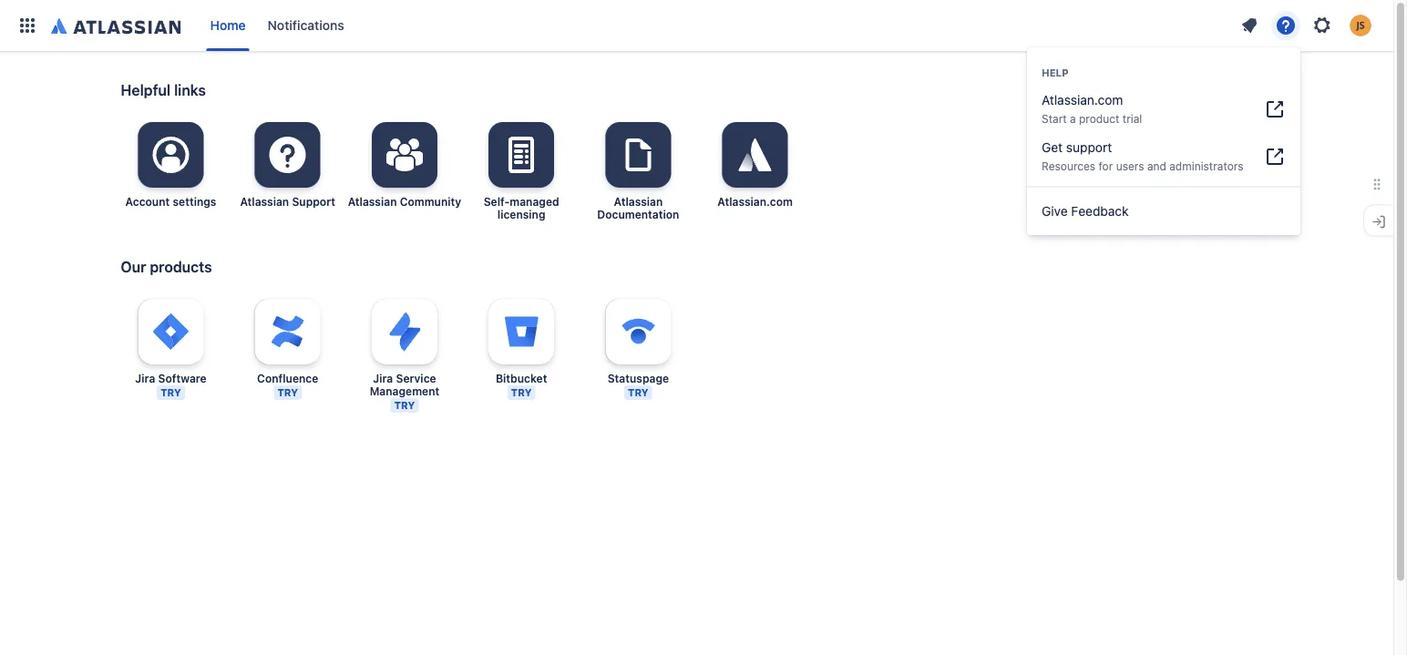 Task type: locate. For each thing, give the bounding box(es) containing it.
try for confluence
[[277, 387, 298, 399]]

atlassian inside atlassian documentation
[[614, 195, 663, 208]]

atlassian inside button
[[240, 195, 289, 208]]

users
[[1116, 159, 1144, 172]]

self-managed licensing
[[484, 195, 559, 221]]

atlassian
[[240, 195, 289, 208], [348, 195, 397, 208], [614, 195, 663, 208]]

notifications
[[268, 18, 344, 33]]

bitbucket try
[[496, 372, 547, 399]]

atlassian.com inside atlassian.com start a product trial
[[1042, 92, 1123, 108]]

home
[[210, 18, 246, 33]]

resources
[[1042, 159, 1096, 172]]

helpful
[[121, 82, 171, 99]]

trial
[[1123, 112, 1142, 125]]

licensing
[[497, 208, 545, 221]]

jira inside jira software try
[[135, 372, 155, 385]]

jira software try
[[135, 372, 207, 399]]

1 horizontal spatial jira
[[373, 372, 393, 385]]

try for statuspage
[[628, 387, 649, 399]]

jira left service
[[373, 372, 393, 385]]

atlassian for atlassian support
[[240, 195, 289, 208]]

atlassian.com for atlassian.com
[[717, 195, 793, 208]]

atlassian support
[[240, 195, 335, 208]]

try
[[161, 387, 181, 399], [277, 387, 298, 399], [511, 387, 532, 399], [628, 387, 649, 399], [394, 400, 415, 411]]

confluence image
[[266, 310, 310, 354]]

2 jira from the left
[[373, 372, 393, 385]]

jira for jira software
[[135, 372, 155, 385]]

software
[[158, 372, 207, 385]]

help icon image
[[1275, 15, 1297, 36]]

helpful links
[[121, 82, 206, 99]]

0 horizontal spatial atlassian
[[240, 195, 289, 208]]

give
[[1042, 204, 1068, 219]]

try inside bitbucket try
[[511, 387, 532, 399]]

service
[[396, 372, 436, 385]]

1 vertical spatial atlassian.com
[[717, 195, 793, 208]]

start
[[1042, 112, 1067, 125]]

get
[[1042, 140, 1063, 155]]

a
[[1070, 112, 1076, 125]]

0 horizontal spatial jira
[[135, 372, 155, 385]]

try down the confluence
[[277, 387, 298, 399]]

home element
[[11, 0, 1233, 51]]

jira service management image
[[383, 310, 426, 354], [383, 310, 426, 354]]

banner
[[0, 0, 1393, 51]]

try inside statuspage try
[[628, 387, 649, 399]]

1 horizontal spatial atlassian.com
[[1042, 92, 1123, 108]]

settings icon image
[[1311, 15, 1333, 36]]

jira
[[135, 372, 155, 385], [373, 372, 393, 385]]

atlassian.com inside button
[[717, 195, 793, 208]]

account settings button
[[113, 122, 228, 208]]

feedback
[[1071, 204, 1129, 219]]

bitbucket image
[[500, 310, 543, 354]]

our products
[[121, 258, 212, 276]]

account settings
[[125, 195, 216, 208]]

3 atlassian from the left
[[614, 195, 663, 208]]

try inside confluence try
[[277, 387, 298, 399]]

managed
[[510, 195, 559, 208]]

1 jira from the left
[[135, 372, 155, 385]]

2 horizontal spatial atlassian
[[614, 195, 663, 208]]

jira software image
[[149, 310, 193, 354]]

community
[[400, 195, 461, 208]]

give feedback button
[[1027, 193, 1300, 230]]

notifications image
[[1238, 15, 1260, 36]]

atlassian image
[[51, 15, 181, 36], [51, 15, 181, 36]]

give feedback
[[1042, 204, 1129, 219]]

confluence try
[[257, 372, 318, 399]]

try down statuspage
[[628, 387, 649, 399]]

1 atlassian from the left
[[240, 195, 289, 208]]

try for bitbucket
[[511, 387, 532, 399]]

1 horizontal spatial atlassian
[[348, 195, 397, 208]]

atlassian community
[[348, 195, 461, 208]]

appswitcher icon image
[[16, 15, 38, 36]]

group
[[1027, 47, 1300, 186]]

statuspage image
[[616, 310, 660, 354]]

atlassian for atlassian community
[[348, 195, 397, 208]]

atlassian.com
[[1042, 92, 1123, 108], [717, 195, 793, 208]]

documentation
[[597, 208, 679, 221]]

support
[[292, 195, 335, 208]]

jira inside jira service management try
[[373, 372, 393, 385]]

2 atlassian from the left
[[348, 195, 397, 208]]

jira left software
[[135, 372, 155, 385]]

try down 'management'
[[394, 400, 415, 411]]

home button
[[203, 11, 253, 40]]

0 horizontal spatial atlassian.com
[[717, 195, 793, 208]]

account
[[125, 195, 170, 208]]

try inside jira service management try
[[394, 400, 415, 411]]

atlassian documentation
[[597, 195, 679, 221]]

try down software
[[161, 387, 181, 399]]

try down bitbucket
[[511, 387, 532, 399]]

0 vertical spatial atlassian.com
[[1042, 92, 1123, 108]]



Task type: vqa. For each thing, say whether or not it's contained in the screenshot.
the users
yes



Task type: describe. For each thing, give the bounding box(es) containing it.
get support resources for users and administrators
[[1042, 140, 1243, 172]]

atlassian.com for atlassian.com start a product trial
[[1042, 92, 1123, 108]]

atlassian community link
[[347, 122, 462, 242]]

self-managed licensing link
[[464, 122, 579, 242]]

atlassian documentation button
[[581, 122, 696, 221]]

help
[[1042, 67, 1069, 79]]

jira for jira service management
[[373, 372, 393, 385]]

group containing atlassian.com
[[1027, 47, 1300, 186]]

links
[[174, 82, 206, 99]]

atlassian support button
[[230, 122, 345, 208]]

product
[[1079, 112, 1119, 125]]

statuspage image
[[616, 310, 660, 354]]

self-managed licensing button
[[464, 122, 579, 221]]

confluence
[[257, 372, 318, 385]]

for
[[1099, 159, 1113, 172]]

atlassian.com button
[[698, 122, 813, 208]]

atlassian community button
[[347, 122, 462, 208]]

atlassian.com start a product trial
[[1042, 92, 1142, 125]]

support
[[1066, 140, 1112, 155]]

bitbucket
[[496, 372, 547, 385]]

atlassian for atlassian documentation
[[614, 195, 663, 208]]

jira software image
[[149, 310, 193, 354]]

confluence image
[[266, 310, 310, 354]]

banner containing home
[[0, 0, 1393, 51]]

notifications button
[[260, 11, 352, 40]]

account settings link
[[113, 122, 228, 242]]

try inside jira software try
[[161, 387, 181, 399]]

atlassian.com link
[[698, 122, 813, 242]]

atlassian documentation link
[[581, 122, 696, 242]]

our
[[121, 258, 146, 276]]

statuspage try
[[608, 372, 669, 399]]

and
[[1147, 159, 1166, 172]]

atlassian support link
[[230, 122, 345, 242]]

administrators
[[1169, 159, 1243, 172]]

settings
[[173, 195, 216, 208]]

self-
[[484, 195, 510, 208]]

jira service management try
[[370, 372, 439, 411]]

statuspage
[[608, 372, 669, 385]]

bitbucket image
[[500, 310, 543, 354]]

products
[[150, 258, 212, 276]]

management
[[370, 385, 439, 397]]



